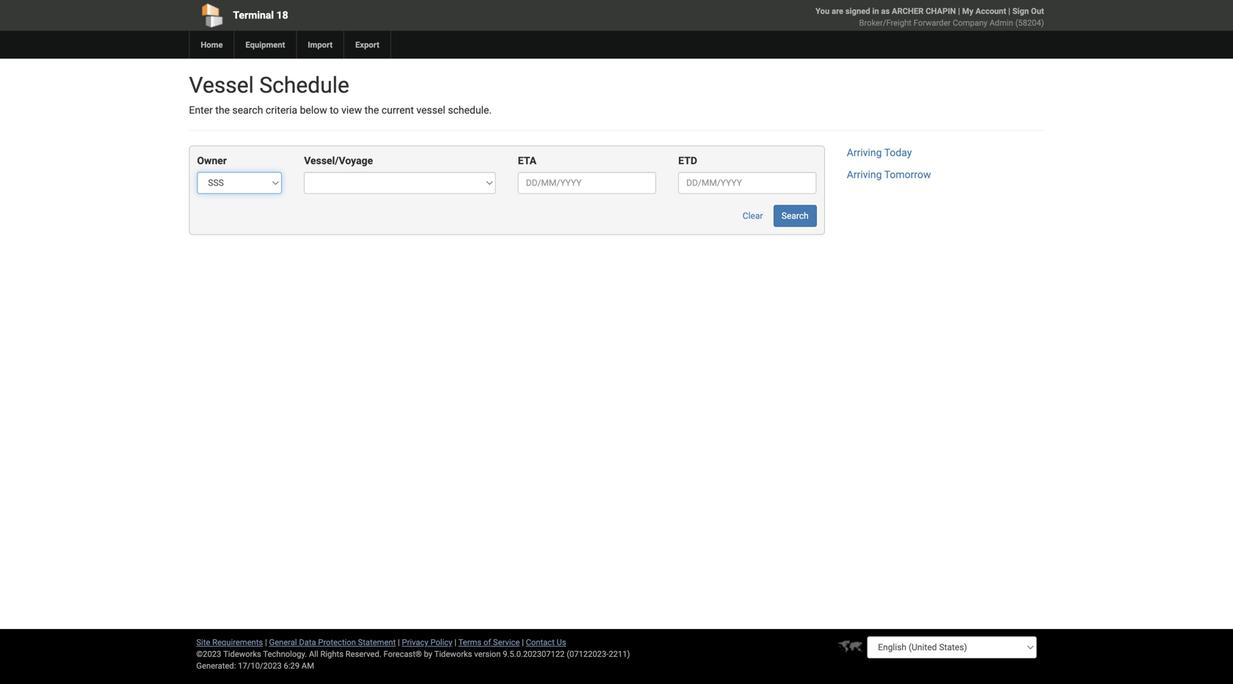 Task type: locate. For each thing, give the bounding box(es) containing it.
below
[[300, 104, 327, 116]]

am
[[302, 662, 314, 671]]

equipment
[[246, 40, 285, 50]]

you
[[816, 6, 830, 16]]

1 horizontal spatial the
[[365, 104, 379, 116]]

arriving tomorrow
[[847, 169, 931, 181]]

all
[[309, 650, 318, 660]]

1 vertical spatial arriving
[[847, 169, 882, 181]]

vessel schedule enter the search criteria below to view the current vessel schedule.
[[189, 72, 492, 116]]

signed
[[846, 6, 870, 16]]

| up 9.5.0.202307122
[[522, 638, 524, 648]]

view
[[341, 104, 362, 116]]

ETD text field
[[679, 172, 817, 194]]

| up forecast®
[[398, 638, 400, 648]]

18
[[276, 9, 288, 21]]

privacy policy link
[[402, 638, 453, 648]]

generated:
[[196, 662, 236, 671]]

| left my
[[958, 6, 960, 16]]

search button
[[774, 205, 817, 227]]

|
[[958, 6, 960, 16], [1009, 6, 1011, 16], [265, 638, 267, 648], [398, 638, 400, 648], [455, 638, 457, 648], [522, 638, 524, 648]]

site requirements link
[[196, 638, 263, 648]]

terms of service link
[[459, 638, 520, 648]]

general data protection statement link
[[269, 638, 396, 648]]

arriving for arriving today
[[847, 147, 882, 159]]

arriving
[[847, 147, 882, 159], [847, 169, 882, 181]]

clear
[[743, 211, 763, 221]]

statement
[[358, 638, 396, 648]]

site
[[196, 638, 210, 648]]

the right enter
[[215, 104, 230, 116]]

arriving today link
[[847, 147, 912, 159]]

home
[[201, 40, 223, 50]]

search
[[782, 211, 809, 221]]

in
[[873, 6, 879, 16]]

equipment link
[[234, 31, 296, 59]]

current
[[382, 104, 414, 116]]

0 vertical spatial arriving
[[847, 147, 882, 159]]

the
[[215, 104, 230, 116], [365, 104, 379, 116]]

owner
[[197, 155, 227, 167]]

arriving for arriving tomorrow
[[847, 169, 882, 181]]

arriving up arriving tomorrow "link"
[[847, 147, 882, 159]]

the right view
[[365, 104, 379, 116]]

0 horizontal spatial the
[[215, 104, 230, 116]]

account
[[976, 6, 1007, 16]]

general
[[269, 638, 297, 648]]

as
[[881, 6, 890, 16]]

reserved.
[[346, 650, 382, 660]]

my account link
[[962, 6, 1007, 16]]

17/10/2023
[[238, 662, 282, 671]]

contact
[[526, 638, 555, 648]]

6:29
[[284, 662, 300, 671]]

2 arriving from the top
[[847, 169, 882, 181]]

1 arriving from the top
[[847, 147, 882, 159]]

my
[[962, 6, 974, 16]]

arriving down arriving today link
[[847, 169, 882, 181]]

ETA text field
[[518, 172, 656, 194]]

arriving tomorrow link
[[847, 169, 931, 181]]

are
[[832, 6, 844, 16]]

data
[[299, 638, 316, 648]]

2211)
[[609, 650, 630, 660]]

schedule.
[[448, 104, 492, 116]]

arriving today
[[847, 147, 912, 159]]



Task type: vqa. For each thing, say whether or not it's contained in the screenshot.
Site Requirements link
yes



Task type: describe. For each thing, give the bounding box(es) containing it.
version
[[474, 650, 501, 660]]

| left general on the bottom of the page
[[265, 638, 267, 648]]

criteria
[[266, 104, 297, 116]]

vessel
[[417, 104, 445, 116]]

©2023 tideworks
[[196, 650, 261, 660]]

protection
[[318, 638, 356, 648]]

terminal 18 link
[[189, 0, 533, 31]]

admin
[[990, 18, 1014, 28]]

privacy
[[402, 638, 429, 648]]

today
[[884, 147, 912, 159]]

terminal 18
[[233, 9, 288, 21]]

etd
[[679, 155, 697, 167]]

out
[[1031, 6, 1044, 16]]

company
[[953, 18, 988, 28]]

vessel
[[189, 72, 254, 98]]

sign
[[1013, 6, 1029, 16]]

home link
[[189, 31, 234, 59]]

of
[[484, 638, 491, 648]]

export link
[[344, 31, 391, 59]]

archer
[[892, 6, 924, 16]]

enter
[[189, 104, 213, 116]]

1 the from the left
[[215, 104, 230, 116]]

9.5.0.202307122
[[503, 650, 565, 660]]

eta
[[518, 155, 537, 167]]

terminal
[[233, 9, 274, 21]]

requirements
[[212, 638, 263, 648]]

you are signed in as archer chapin | my account | sign out broker/freight forwarder company admin (58204)
[[816, 6, 1044, 28]]

vessel/voyage
[[304, 155, 373, 167]]

policy
[[431, 638, 453, 648]]

import link
[[296, 31, 344, 59]]

| left the sign
[[1009, 6, 1011, 16]]

broker/freight
[[859, 18, 912, 28]]

2 the from the left
[[365, 104, 379, 116]]

tomorrow
[[884, 169, 931, 181]]

site requirements | general data protection statement | privacy policy | terms of service | contact us ©2023 tideworks technology. all rights reserved. forecast® by tideworks version 9.5.0.202307122 (07122023-2211) generated: 17/10/2023 6:29 am
[[196, 638, 630, 671]]

technology.
[[263, 650, 307, 660]]

contact us link
[[526, 638, 566, 648]]

by
[[424, 650, 432, 660]]

sign out link
[[1013, 6, 1044, 16]]

schedule
[[259, 72, 349, 98]]

service
[[493, 638, 520, 648]]

forecast®
[[384, 650, 422, 660]]

forwarder
[[914, 18, 951, 28]]

us
[[557, 638, 566, 648]]

clear button
[[735, 205, 771, 227]]

rights
[[320, 650, 344, 660]]

| up tideworks
[[455, 638, 457, 648]]

terms
[[459, 638, 482, 648]]

(07122023-
[[567, 650, 609, 660]]

export
[[355, 40, 379, 50]]

tideworks
[[434, 650, 472, 660]]

import
[[308, 40, 333, 50]]

chapin
[[926, 6, 956, 16]]

to
[[330, 104, 339, 116]]

(58204)
[[1016, 18, 1044, 28]]

search
[[232, 104, 263, 116]]



